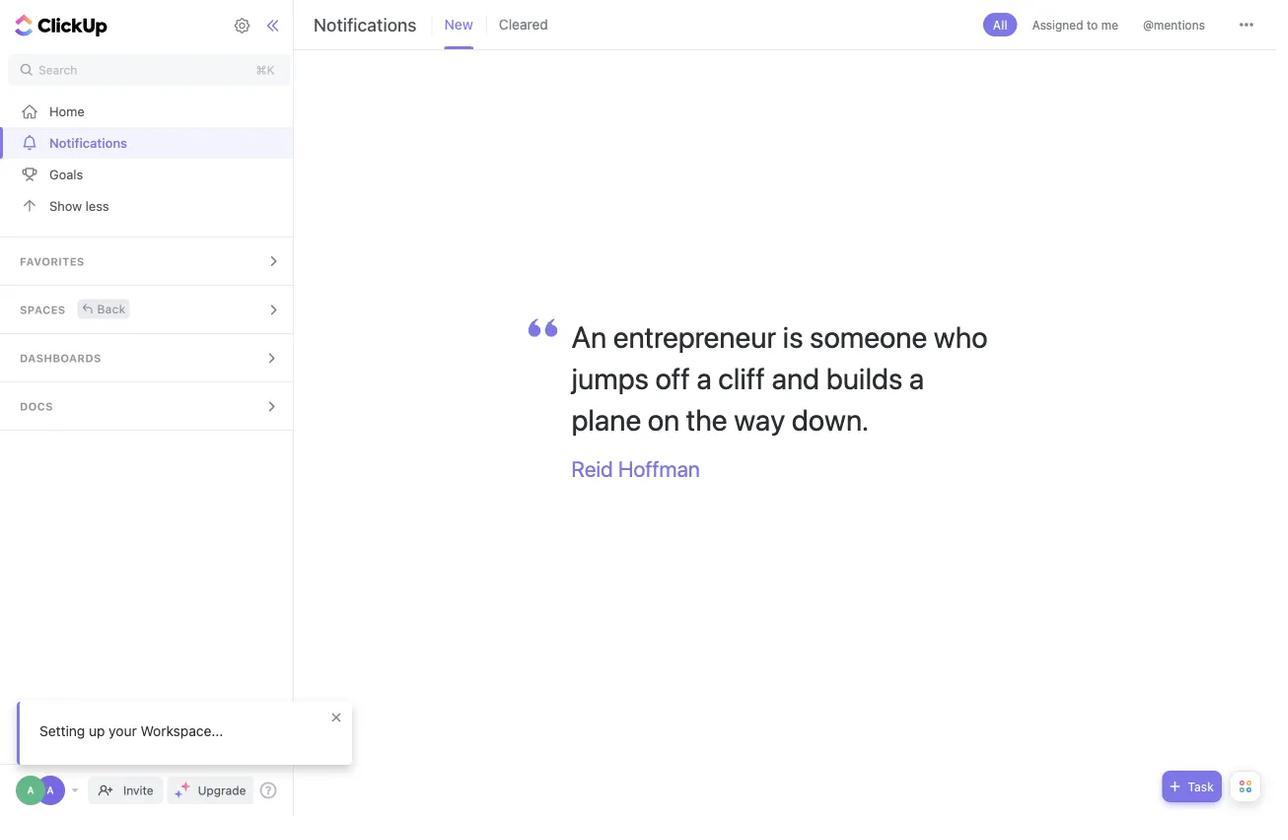 Task type: describe. For each thing, give the bounding box(es) containing it.
spaces
[[20, 304, 66, 317]]

to
[[1087, 18, 1098, 32]]

entrepreneur
[[613, 319, 776, 354]]

favorites button
[[0, 238, 298, 285]]

cliff
[[718, 360, 765, 395]]

sidebar settings image
[[233, 17, 251, 35]]

home link
[[0, 96, 298, 127]]

reid hoffman
[[572, 456, 700, 482]]

all
[[993, 18, 1008, 32]]

assigned to me
[[1032, 18, 1118, 32]]

an
[[572, 319, 607, 354]]

goals
[[49, 167, 83, 182]]

the
[[686, 402, 728, 437]]

reid
[[572, 456, 613, 482]]

upgrade link
[[167, 777, 254, 805]]

onboarding checklist button image
[[319, 778, 334, 794]]

plane
[[572, 402, 641, 437]]

is
[[783, 319, 803, 354]]

docs
[[20, 400, 53, 413]]

invite
[[123, 784, 153, 798]]

jumps
[[572, 360, 649, 395]]

favorites
[[20, 255, 84, 268]]

on
[[648, 402, 680, 437]]

upgrade
[[198, 784, 246, 798]]

sparkle svg 2 image
[[175, 791, 183, 798]]

goals link
[[0, 159, 298, 190]]

who
[[934, 319, 988, 354]]

1 a from the left
[[697, 360, 712, 395]]

assigned
[[1032, 18, 1083, 32]]

notifications inside "link"
[[49, 136, 127, 150]]

show
[[49, 199, 82, 214]]

2 a from the left
[[47, 785, 54, 796]]



Task type: vqa. For each thing, say whether or not it's contained in the screenshot.
assigned to me
yes



Task type: locate. For each thing, give the bounding box(es) containing it.
0 vertical spatial notifications
[[314, 14, 417, 35]]

sidebar navigation
[[0, 0, 298, 817]]

2 a from the left
[[909, 360, 924, 395]]

dashboards
[[20, 352, 101, 365]]

0 horizontal spatial a
[[697, 360, 712, 395]]

new
[[444, 16, 473, 33]]

sparkle svg 1 image
[[181, 782, 191, 792]]

notifications down home
[[49, 136, 127, 150]]

a
[[27, 785, 34, 796], [47, 785, 54, 796]]

cleared
[[499, 16, 548, 33]]

1 horizontal spatial a
[[909, 360, 924, 395]]

0 horizontal spatial notifications
[[49, 136, 127, 150]]

1 horizontal spatial notifications
[[314, 14, 417, 35]]

and
[[772, 360, 820, 395]]

1 horizontal spatial a
[[47, 785, 54, 796]]

0 horizontal spatial a
[[27, 785, 34, 796]]

1 a from the left
[[27, 785, 34, 796]]

less
[[86, 199, 109, 214]]

@mentions
[[1143, 18, 1205, 32]]

search
[[38, 63, 77, 77]]

way
[[734, 402, 785, 437]]

show less
[[49, 199, 109, 214]]

down.
[[792, 402, 869, 437]]

onboarding checklist button element
[[319, 778, 334, 794]]

an entrepreneur is someone who jumps off a cliff and builds a plane on the way down.
[[572, 319, 988, 437]]

task
[[1188, 780, 1214, 794]]

someone
[[810, 319, 927, 354]]

1/4
[[349, 780, 364, 791]]

off
[[655, 360, 690, 395]]

builds
[[826, 360, 903, 395]]

notifications link
[[0, 127, 298, 159]]

1 vertical spatial notifications
[[49, 136, 127, 150]]

hoffman
[[618, 456, 700, 482]]

notifications left new
[[314, 14, 417, 35]]

a
[[697, 360, 712, 395], [909, 360, 924, 395]]

me
[[1101, 18, 1118, 32]]

a right builds on the right top
[[909, 360, 924, 395]]

home
[[49, 104, 85, 119]]

notifications
[[314, 14, 417, 35], [49, 136, 127, 150]]

⌘k
[[256, 63, 275, 77]]

a right off
[[697, 360, 712, 395]]



